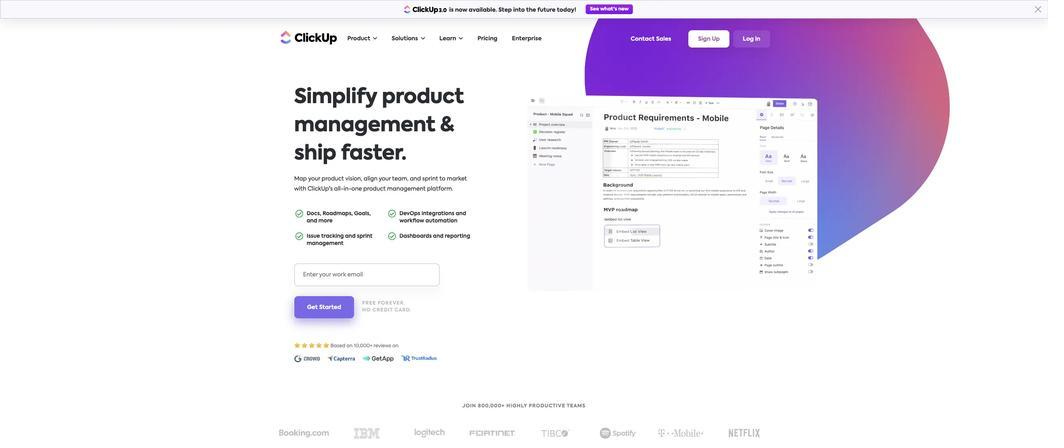 Task type: describe. For each thing, give the bounding box(es) containing it.
2 vertical spatial product
[[363, 186, 386, 192]]

to
[[440, 176, 446, 182]]

1 star image from the left
[[294, 343, 300, 348]]

g2crowd logo image
[[294, 356, 320, 363]]

see
[[590, 7, 599, 12]]

trustradius logo image
[[401, 356, 437, 362]]

into
[[513, 7, 525, 13]]

clickup image
[[278, 30, 337, 45]]

join 800,000+ highly productive teams
[[462, 404, 586, 409]]

what's
[[600, 7, 617, 12]]

sign up
[[698, 36, 720, 42]]

up
[[712, 36, 720, 42]]

ship
[[294, 144, 336, 164]]

1 on from the left
[[347, 344, 353, 349]]

no
[[362, 308, 371, 313]]

see what's new
[[590, 7, 629, 12]]

contact
[[631, 36, 655, 42]]

product inside simplify product management & ship faster.
[[382, 88, 464, 108]]

all-
[[334, 186, 344, 192]]

is
[[449, 7, 454, 13]]

issue
[[307, 234, 320, 239]]

close button image
[[1035, 6, 1041, 13]]

and down 'automation'
[[433, 234, 444, 239]]

t-mobile logo image
[[657, 428, 706, 440]]

log in
[[743, 36, 760, 42]]

the
[[526, 7, 536, 13]]

devops
[[400, 211, 420, 217]]

map your product vision, align your team, and sprint to market with clickup's all-in-one product management platform.
[[294, 176, 467, 192]]

3 star image from the left
[[316, 343, 322, 348]]

1 star image from the left
[[301, 343, 308, 348]]

highly
[[506, 404, 527, 409]]

1 your from the left
[[308, 176, 320, 182]]

pricing
[[478, 36, 498, 42]]

automation
[[426, 219, 458, 224]]

faster.
[[341, 144, 406, 164]]

and inside the map your product vision, align your team, and sprint to market with clickup's all-in-one product management platform.
[[410, 176, 421, 182]]

platform.
[[427, 186, 453, 192]]

dashboards and reporting
[[400, 234, 470, 239]]

sprint inside issue tracking and sprint management
[[357, 234, 372, 239]]

devops integrations and workflow automation
[[400, 211, 466, 224]]

booking-dot-com logo image
[[279, 429, 329, 438]]

solutions
[[392, 36, 418, 42]]

management inside the map your product vision, align your team, and sprint to market with clickup's all-in-one product management platform.
[[387, 186, 426, 192]]

integrations
[[422, 211, 454, 217]]

docs, roadmaps, goals, and more
[[307, 211, 371, 224]]

docs,
[[307, 211, 321, 217]]

is now available. step into the future today!
[[449, 7, 576, 13]]

team,
[[392, 176, 409, 182]]

enterprise
[[512, 36, 542, 42]]

product button
[[343, 31, 381, 47]]

clickup 3.0 image
[[404, 5, 447, 14]]

future
[[538, 7, 556, 13]]

solutions button
[[388, 31, 429, 47]]

based on 10,000+ reviews on
[[331, 344, 399, 349]]

sign up button
[[689, 30, 730, 48]]

Enter your work email email field
[[294, 264, 439, 286]]

logitech logo image
[[415, 429, 445, 438]]

in-
[[344, 186, 351, 192]]

align
[[364, 176, 378, 182]]

dashboards
[[400, 234, 432, 239]]

getapp logo image
[[362, 356, 393, 362]]

market
[[447, 176, 467, 182]]

and inside issue tracking and sprint management
[[345, 234, 356, 239]]

netflix logo image
[[729, 429, 760, 438]]

new
[[618, 7, 629, 12]]



Task type: locate. For each thing, give the bounding box(es) containing it.
product down align
[[363, 186, 386, 192]]

log
[[743, 36, 754, 42]]

productive
[[529, 404, 565, 409]]

management
[[294, 116, 435, 136], [387, 186, 426, 192], [307, 241, 344, 246]]

based
[[331, 344, 345, 349]]

star image left based
[[323, 343, 329, 348]]

on right reviews
[[392, 344, 399, 349]]

0 horizontal spatial star image
[[301, 343, 308, 348]]

&
[[440, 116, 454, 136]]

2 star image from the left
[[309, 343, 315, 348]]

fortinet logo image
[[469, 431, 516, 437]]

ibm logo image
[[354, 429, 380, 439]]

management down team,
[[387, 186, 426, 192]]

and down docs,
[[307, 219, 317, 224]]

1 vertical spatial sprint
[[357, 234, 372, 239]]

more
[[318, 219, 333, 224]]

learn button
[[435, 31, 467, 47]]

get started button
[[294, 296, 354, 318]]

star image up g2crowd logo
[[301, 343, 308, 348]]

tracking
[[321, 234, 344, 239]]

now
[[455, 7, 467, 13]]

free forever. no credit card.
[[362, 301, 412, 313]]

see what's new link
[[586, 4, 633, 14]]

0 horizontal spatial sprint
[[357, 234, 372, 239]]

spotify logo image
[[600, 428, 637, 439]]

reviews
[[374, 344, 391, 349]]

available.
[[469, 7, 497, 13]]

pricing link
[[474, 31, 502, 47]]

your up clickup's
[[308, 176, 320, 182]]

product up all-
[[322, 176, 344, 182]]

sign
[[698, 36, 711, 42]]

step
[[499, 7, 512, 13]]

product
[[347, 36, 370, 42]]

free
[[362, 301, 376, 306]]

management down tracking
[[307, 241, 344, 246]]

800,000+
[[478, 404, 505, 409]]

map
[[294, 176, 307, 182]]

0 vertical spatial management
[[294, 116, 435, 136]]

card.
[[395, 308, 412, 313]]

and inside devops integrations and workflow automation
[[456, 211, 466, 217]]

0 horizontal spatial star image
[[294, 343, 300, 348]]

and right tracking
[[345, 234, 356, 239]]

contact sales
[[631, 36, 671, 42]]

10,000+
[[354, 344, 372, 349]]

1 horizontal spatial sprint
[[422, 176, 438, 182]]

1 horizontal spatial star image
[[309, 343, 315, 348]]

join
[[462, 404, 476, 409]]

learn
[[439, 36, 456, 42]]

sprint
[[422, 176, 438, 182], [357, 234, 372, 239]]

sprint down "goals,"
[[357, 234, 372, 239]]

product
[[382, 88, 464, 108], [322, 176, 344, 182], [363, 186, 386, 192]]

star image
[[294, 343, 300, 348], [309, 343, 315, 348], [316, 343, 322, 348]]

0 horizontal spatial your
[[308, 176, 320, 182]]

clickup's
[[308, 186, 333, 192]]

and
[[410, 176, 421, 182], [456, 211, 466, 217], [307, 219, 317, 224], [345, 234, 356, 239], [433, 234, 444, 239]]

1 horizontal spatial on
[[392, 344, 399, 349]]

log in link
[[733, 30, 770, 48]]

1 vertical spatial product
[[322, 176, 344, 182]]

2 star image from the left
[[323, 343, 329, 348]]

sales
[[656, 36, 671, 42]]

enterprise link
[[508, 31, 546, 47]]

0 horizontal spatial on
[[347, 344, 353, 349]]

on right based
[[347, 344, 353, 349]]

reporting
[[445, 234, 470, 239]]

tibco logo image
[[541, 430, 570, 438]]

management up faster.
[[294, 116, 435, 136]]

contact sales button
[[627, 32, 675, 46]]

roadmaps,
[[323, 211, 353, 217]]

issue tracking and sprint management
[[307, 234, 372, 246]]

sprint inside the map your product vision, align your team, and sprint to market with clickup's all-in-one product management platform.
[[422, 176, 438, 182]]

get
[[307, 305, 318, 310]]

forever.
[[378, 301, 405, 306]]

1 horizontal spatial star image
[[323, 343, 329, 348]]

simplify
[[294, 88, 377, 108]]

vision,
[[345, 176, 362, 182]]

with
[[294, 186, 306, 192]]

2 vertical spatial management
[[307, 241, 344, 246]]

get started
[[307, 305, 341, 310]]

1 vertical spatial management
[[387, 186, 426, 192]]

2 on from the left
[[392, 344, 399, 349]]

product up &
[[382, 88, 464, 108]]

teams
[[567, 404, 586, 409]]

management inside issue tracking and sprint management
[[307, 241, 344, 246]]

0 vertical spatial product
[[382, 88, 464, 108]]

your
[[308, 176, 320, 182], [379, 176, 391, 182]]

capterra logo image
[[327, 356, 355, 362]]

workflow
[[400, 219, 424, 224]]

in
[[755, 36, 760, 42]]

2 horizontal spatial star image
[[316, 343, 322, 348]]

and right team,
[[410, 176, 421, 182]]

1 horizontal spatial your
[[379, 176, 391, 182]]

0 vertical spatial sprint
[[422, 176, 438, 182]]

simplify product management & ship faster.
[[294, 88, 464, 164]]

and inside docs, roadmaps, goals, and more
[[307, 219, 317, 224]]

list
[[294, 207, 472, 251]]

one
[[351, 186, 362, 192]]

started
[[319, 305, 341, 310]]

star image
[[301, 343, 308, 348], [323, 343, 329, 348]]

your right align
[[379, 176, 391, 182]]

and up 'automation'
[[456, 211, 466, 217]]

on
[[347, 344, 353, 349], [392, 344, 399, 349]]

today!
[[557, 7, 576, 13]]

management inside simplify product management & ship faster.
[[294, 116, 435, 136]]

goals,
[[354, 211, 371, 217]]

credit
[[373, 308, 393, 313]]

sprint left to
[[422, 176, 438, 182]]

2 your from the left
[[379, 176, 391, 182]]

list containing docs, roadmaps, goals, and more
[[294, 207, 472, 251]]



Task type: vqa. For each thing, say whether or not it's contained in the screenshot.
and in Docs, Roadmaps, Goals, and more
yes



